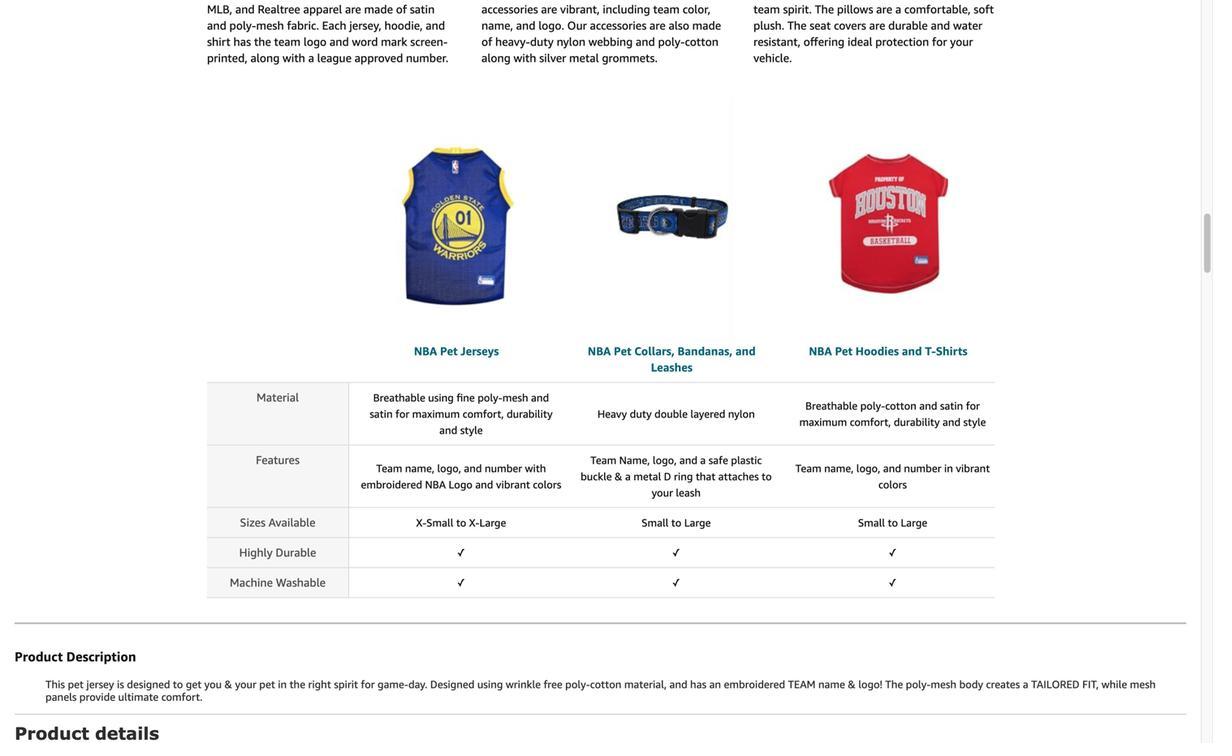 Task type: describe. For each thing, give the bounding box(es) containing it.
satin inside breathable using fine poly-mesh and satin for maximum comfort, durability and style
[[370, 408, 393, 420]]

with
[[525, 462, 546, 475]]

machine washable
[[230, 576, 326, 589]]

1 x- from the left
[[416, 517, 427, 529]]

logo
[[449, 479, 473, 491]]

leash
[[676, 487, 701, 499]]

fit,
[[1083, 678, 1099, 691]]

1 large from the left
[[480, 517, 506, 529]]

using inside breathable using fine poly-mesh and satin for maximum comfort, durability and style
[[428, 392, 454, 404]]

breathable using fine poly-mesh and satin for maximum comfort, durability and style
[[370, 392, 553, 437]]

day.
[[409, 678, 428, 691]]

comfort, inside breathable using fine poly-mesh and satin for maximum comfort, durability and style
[[463, 408, 504, 420]]

nba for nba pet hoodies and t-shirts
[[809, 344, 832, 358]]

jerseys
[[461, 344, 499, 358]]

and inside team name, logo, and a safe plastic buckle & a metal d ring that attaches to your leash
[[680, 454, 698, 467]]

2 1 image from the left
[[611, 97, 733, 341]]

creates
[[987, 678, 1021, 691]]

colors inside team name, logo, and number in vibrant colors
[[879, 479, 907, 491]]

poly- inside breathable poly-cotton and satin for maximum comfort, durability and style
[[861, 400, 886, 412]]

using inside this pet jersey is designed to get you & your pet in the right spirit for game-day. designed using wrinkle free poly-cotton material, and has an embroidered team name & logo! the poly-mesh body creates a tailored fit, while mesh panels provide ultimate comfort.
[[478, 678, 503, 691]]

logo, for team name, logo, and a safe plastic buckle & a metal d ring that attaches to your leash
[[653, 454, 677, 467]]

1 pet from the left
[[68, 678, 84, 691]]

fine
[[457, 392, 475, 404]]

is
[[117, 678, 124, 691]]

cotton inside breathable poly-cotton and satin for maximum comfort, durability and style
[[886, 400, 917, 412]]

team name, logo, and a safe plastic buckle & a metal d ring that attaches to your leash
[[581, 454, 772, 499]]

and right "logo"
[[476, 479, 494, 491]]

x-small to x-large
[[416, 517, 506, 529]]

colors inside features team name, logo, and number with embroidered nba logo and vibrant colors
[[533, 479, 562, 491]]

2 horizontal spatial mesh
[[1131, 678, 1156, 691]]

product description
[[15, 649, 136, 665]]

2 x- from the left
[[469, 517, 480, 529]]

to down leash
[[672, 517, 682, 529]]

this pet jersey is designed to get you & your pet in the right spirit for game-day. designed using wrinkle free poly-cotton material, and has an embroidered team name & logo! the poly-mesh body creates a tailored fit, while mesh panels provide ultimate comfort.
[[45, 678, 1156, 704]]

and left t-
[[902, 344, 922, 358]]

pet for hoodies
[[835, 344, 853, 358]]

nylon
[[729, 408, 755, 420]]

team for team name, logo, and a safe plastic buckle & a metal d ring that attaches to your leash
[[591, 454, 617, 467]]

has
[[691, 678, 707, 691]]

shirts
[[936, 344, 968, 358]]

to down team name, logo, and number in vibrant colors
[[888, 517, 898, 529]]

team inside features team name, logo, and number with embroidered nba logo and vibrant colors
[[376, 462, 402, 475]]

highly durable
[[239, 546, 316, 559]]

3 1 image from the left
[[827, 97, 948, 341]]

wrinkle
[[506, 678, 541, 691]]

embroidered inside features team name, logo, and number with embroidered nba logo and vibrant colors
[[361, 479, 422, 491]]

that
[[696, 470, 716, 483]]

tailored
[[1032, 678, 1080, 691]]

number inside team name, logo, and number in vibrant colors
[[904, 462, 942, 475]]

3 small from the left
[[858, 517, 886, 529]]

plastic
[[731, 454, 762, 467]]

heavy duty double layered nylon
[[598, 408, 755, 420]]

nba pet jerseys
[[414, 344, 499, 358]]

ultimate
[[118, 691, 159, 704]]

and inside this pet jersey is designed to get you & your pet in the right spirit for game-day. designed using wrinkle free poly-cotton material, and has an embroidered team name & logo! the poly-mesh body creates a tailored fit, while mesh panels provide ultimate comfort.
[[670, 678, 688, 691]]

in inside team name, logo, and number in vibrant colors
[[945, 462, 954, 475]]

panels
[[45, 691, 77, 704]]

free
[[544, 678, 563, 691]]

style inside breathable poly-cotton and satin for maximum comfort, durability and style
[[964, 416, 987, 429]]

and inside team name, logo, and number in vibrant colors
[[884, 462, 902, 475]]

right
[[308, 678, 331, 691]]

1 1 image from the left
[[396, 97, 518, 341]]

durability inside breathable using fine poly-mesh and satin for maximum comfort, durability and style
[[507, 408, 553, 420]]

mesh inside breathable using fine poly-mesh and satin for maximum comfort, durability and style
[[503, 392, 529, 404]]

cotton inside this pet jersey is designed to get you & your pet in the right spirit for game-day. designed using wrinkle free poly-cotton material, and has an embroidered team name & logo! the poly-mesh body creates a tailored fit, while mesh panels provide ultimate comfort.
[[590, 678, 622, 691]]

your inside team name, logo, and a safe plastic buckle & a metal d ring that attaches to your leash
[[652, 487, 673, 499]]

maximum inside breathable using fine poly-mesh and satin for maximum comfort, durability and style
[[412, 408, 460, 420]]

an
[[710, 678, 721, 691]]

breathable for satin
[[373, 392, 426, 404]]

safe
[[709, 454, 729, 467]]

1 small to large from the left
[[642, 517, 711, 529]]

heavy
[[598, 408, 627, 420]]

designed
[[127, 678, 170, 691]]

provide
[[79, 691, 115, 704]]

washable
[[276, 576, 326, 589]]

and up "logo"
[[464, 462, 482, 475]]

embroidered inside this pet jersey is designed to get you & your pet in the right spirit for game-day. designed using wrinkle free poly-cotton material, and has an embroidered team name & logo! the poly-mesh body creates a tailored fit, while mesh panels provide ultimate comfort.
[[724, 678, 786, 691]]

nba for nba pet jerseys
[[414, 344, 437, 358]]

a inside this pet jersey is designed to get you & your pet in the right spirit for game-day. designed using wrinkle free poly-cotton material, and has an embroidered team name & logo! the poly-mesh body creates a tailored fit, while mesh panels provide ultimate comfort.
[[1023, 678, 1029, 691]]

logo!
[[859, 678, 883, 691]]

attaches
[[719, 470, 759, 483]]

& for product description
[[225, 678, 232, 691]]

durability inside breathable poly-cotton and satin for maximum comfort, durability and style
[[894, 416, 940, 429]]

material,
[[625, 678, 667, 691]]

nba for nba pet collars, bandanas, and leashes
[[588, 344, 611, 358]]

& for team name, logo, and number with embroidered nba logo and vibrant colors
[[615, 470, 623, 483]]

1 small from the left
[[427, 517, 454, 529]]

you
[[204, 678, 222, 691]]

2 horizontal spatial &
[[848, 678, 856, 691]]

vibrant inside features team name, logo, and number with embroidered nba logo and vibrant colors
[[496, 479, 530, 491]]

to inside this pet jersey is designed to get you & your pet in the right spirit for game-day. designed using wrinkle free poly-cotton material, and has an embroidered team name & logo! the poly-mesh body creates a tailored fit, while mesh panels provide ultimate comfort.
[[173, 678, 183, 691]]

body
[[960, 678, 984, 691]]

2 small to large from the left
[[858, 517, 928, 529]]

2 small from the left
[[642, 517, 669, 529]]

name, inside team name, logo, and number in vibrant colors
[[825, 462, 854, 475]]

team
[[788, 678, 816, 691]]

nba pet collars, bandanas, and leashes link
[[588, 344, 756, 374]]



Task type: locate. For each thing, give the bounding box(es) containing it.
0 horizontal spatial for
[[361, 678, 375, 691]]

0 horizontal spatial a
[[626, 470, 631, 483]]

to left get
[[173, 678, 183, 691]]

nba left "logo"
[[425, 479, 446, 491]]

2 horizontal spatial logo,
[[857, 462, 881, 475]]

satin
[[941, 400, 964, 412], [370, 408, 393, 420]]

name, down breathable using fine poly-mesh and satin for maximum comfort, durability and style
[[405, 462, 435, 475]]

pet right 'this'
[[68, 678, 84, 691]]

nba left hoodies
[[809, 344, 832, 358]]

d
[[664, 470, 672, 483]]

1 horizontal spatial name,
[[825, 462, 854, 475]]

0 vertical spatial cotton
[[886, 400, 917, 412]]

1 pet from the left
[[440, 344, 458, 358]]

in
[[945, 462, 954, 475], [278, 678, 287, 691]]

poly- inside breathable using fine poly-mesh and satin for maximum comfort, durability and style
[[478, 392, 503, 404]]

style
[[964, 416, 987, 429], [460, 424, 483, 437]]

mesh right the while
[[1131, 678, 1156, 691]]

pet left collars,
[[614, 344, 632, 358]]

x-
[[416, 517, 427, 529], [469, 517, 480, 529]]

small down team name, logo, and number in vibrant colors
[[858, 517, 886, 529]]

1 horizontal spatial satin
[[941, 400, 964, 412]]

name,
[[620, 454, 650, 467]]

your down d
[[652, 487, 673, 499]]

hoodies
[[856, 344, 899, 358]]

buckle
[[581, 470, 612, 483]]

poly- down hoodies
[[861, 400, 886, 412]]

and down t-
[[920, 400, 938, 412]]

maximum
[[412, 408, 460, 420], [800, 416, 847, 429]]

2 colors from the left
[[879, 479, 907, 491]]

2 pet from the left
[[259, 678, 275, 691]]

1 horizontal spatial small to large
[[858, 517, 928, 529]]

1 horizontal spatial a
[[701, 454, 706, 467]]

spirit
[[334, 678, 358, 691]]

material
[[257, 391, 299, 404]]

small to large down leash
[[642, 517, 711, 529]]

maximum inside breathable poly-cotton and satin for maximum comfort, durability and style
[[800, 416, 847, 429]]

2 number from the left
[[904, 462, 942, 475]]

mesh
[[503, 392, 529, 404], [931, 678, 957, 691], [1131, 678, 1156, 691]]

small down "logo"
[[427, 517, 454, 529]]

description
[[66, 649, 136, 665]]

2 horizontal spatial team
[[796, 462, 822, 475]]

number left the with
[[485, 462, 522, 475]]

machine
[[230, 576, 273, 589]]

2 horizontal spatial small
[[858, 517, 886, 529]]

1 horizontal spatial logo,
[[653, 454, 677, 467]]

2 horizontal spatial pet
[[835, 344, 853, 358]]

1 horizontal spatial 1 image
[[611, 97, 733, 341]]

1 horizontal spatial x-
[[469, 517, 480, 529]]

ring
[[674, 470, 693, 483]]

logo, up "logo"
[[437, 462, 461, 475]]

layered
[[691, 408, 726, 420]]

durability up the with
[[507, 408, 553, 420]]

0 horizontal spatial &
[[225, 678, 232, 691]]

1 horizontal spatial team
[[591, 454, 617, 467]]

1 horizontal spatial embroidered
[[724, 678, 786, 691]]

style down fine
[[460, 424, 483, 437]]

0 horizontal spatial cotton
[[590, 678, 622, 691]]

and up the with
[[531, 392, 549, 404]]

1 horizontal spatial durability
[[894, 416, 940, 429]]

1 horizontal spatial small
[[642, 517, 669, 529]]

mesh left body
[[931, 678, 957, 691]]

to down the plastic
[[762, 470, 772, 483]]

team for team name, logo, and number in vibrant colors
[[796, 462, 822, 475]]

1 image
[[396, 97, 518, 341], [611, 97, 733, 341], [827, 97, 948, 341]]

2 large from the left
[[685, 517, 711, 529]]

designed
[[430, 678, 475, 691]]

nba pet collars, bandanas, and leashes
[[588, 344, 756, 374]]

satin down shirts at top
[[941, 400, 964, 412]]

breathable for maximum
[[806, 400, 858, 412]]

team inside team name, logo, and a safe plastic buckle & a metal d ring that attaches to your leash
[[591, 454, 617, 467]]

0 horizontal spatial mesh
[[503, 392, 529, 404]]

poly- right fine
[[478, 392, 503, 404]]

0 horizontal spatial vibrant
[[496, 479, 530, 491]]

for right 'spirit'
[[361, 678, 375, 691]]

x- down features team name, logo, and number with embroidered nba logo and vibrant colors
[[416, 517, 427, 529]]

the
[[886, 678, 904, 691]]

available
[[269, 516, 316, 529]]

logo,
[[653, 454, 677, 467], [437, 462, 461, 475], [857, 462, 881, 475]]

jersey
[[86, 678, 114, 691]]

vibrant
[[956, 462, 990, 475], [496, 479, 530, 491]]

1 name, from the left
[[405, 462, 435, 475]]

1 horizontal spatial large
[[685, 517, 711, 529]]

2 horizontal spatial 1 image
[[827, 97, 948, 341]]

0 horizontal spatial maximum
[[412, 408, 460, 420]]

& right you
[[225, 678, 232, 691]]

using left fine
[[428, 392, 454, 404]]

features team name, logo, and number with embroidered nba logo and vibrant colors
[[256, 453, 562, 491]]

your right you
[[235, 678, 257, 691]]

0 horizontal spatial using
[[428, 392, 454, 404]]

1 horizontal spatial cotton
[[886, 400, 917, 412]]

a right creates
[[1023, 678, 1029, 691]]

the
[[290, 678, 306, 691]]

1 horizontal spatial using
[[478, 678, 503, 691]]

and down fine
[[440, 424, 458, 437]]

and up ring
[[680, 454, 698, 467]]

a left safe
[[701, 454, 706, 467]]

highly
[[239, 546, 273, 559]]

vibrant inside team name, logo, and number in vibrant colors
[[956, 462, 990, 475]]

number
[[485, 462, 522, 475], [904, 462, 942, 475]]

0 horizontal spatial number
[[485, 462, 522, 475]]

your inside this pet jersey is designed to get you & your pet in the right spirit for game-day. designed using wrinkle free poly-cotton material, and has an embroidered team name & logo! the poly-mesh body creates a tailored fit, while mesh panels provide ultimate comfort.
[[235, 678, 257, 691]]

1 vertical spatial in
[[278, 678, 287, 691]]

0 horizontal spatial pet
[[440, 344, 458, 358]]

sizes
[[240, 516, 266, 529]]

nba left jerseys
[[414, 344, 437, 358]]

small to large
[[642, 517, 711, 529], [858, 517, 928, 529]]

features
[[256, 453, 300, 467]]

1 vertical spatial using
[[478, 678, 503, 691]]

and left has
[[670, 678, 688, 691]]

in down breathable poly-cotton and satin for maximum comfort, durability and style
[[945, 462, 954, 475]]

to inside team name, logo, and a safe plastic buckle & a metal d ring that attaches to your leash
[[762, 470, 772, 483]]

number down breathable poly-cotton and satin for maximum comfort, durability and style
[[904, 462, 942, 475]]

0 horizontal spatial durability
[[507, 408, 553, 420]]

1 horizontal spatial vibrant
[[956, 462, 990, 475]]

0 horizontal spatial name,
[[405, 462, 435, 475]]

team
[[591, 454, 617, 467], [376, 462, 402, 475], [796, 462, 822, 475]]

1 horizontal spatial style
[[964, 416, 987, 429]]

using
[[428, 392, 454, 404], [478, 678, 503, 691]]

a down name,
[[626, 470, 631, 483]]

0 vertical spatial in
[[945, 462, 954, 475]]

1 horizontal spatial mesh
[[931, 678, 957, 691]]

0 vertical spatial your
[[652, 487, 673, 499]]

0 horizontal spatial logo,
[[437, 462, 461, 475]]

breathable inside breathable poly-cotton and satin for maximum comfort, durability and style
[[806, 400, 858, 412]]

1 horizontal spatial colors
[[879, 479, 907, 491]]

1 horizontal spatial comfort,
[[850, 416, 891, 429]]

durability
[[507, 408, 553, 420], [894, 416, 940, 429]]

name
[[819, 678, 846, 691]]

t-
[[925, 344, 936, 358]]

double
[[655, 408, 688, 420]]

nba pet hoodies and t-shirts link
[[809, 344, 968, 358]]

comfort, up team name, logo, and number in vibrant colors
[[850, 416, 891, 429]]

pet left jerseys
[[440, 344, 458, 358]]

poly- right free
[[566, 678, 590, 691]]

1 horizontal spatial in
[[945, 462, 954, 475]]

2 name, from the left
[[825, 462, 854, 475]]

nba inside nba pet collars, bandanas, and leashes
[[588, 344, 611, 358]]

0 horizontal spatial satin
[[370, 408, 393, 420]]

1 horizontal spatial pet
[[259, 678, 275, 691]]

0 horizontal spatial small
[[427, 517, 454, 529]]

1 colors from the left
[[533, 479, 562, 491]]

pet left the
[[259, 678, 275, 691]]

colors down breathable poly-cotton and satin for maximum comfort, durability and style
[[879, 479, 907, 491]]

pet inside nba pet collars, bandanas, and leashes
[[614, 344, 632, 358]]

metal
[[634, 470, 662, 483]]

0 horizontal spatial colors
[[533, 479, 562, 491]]

logo, inside features team name, logo, and number with embroidered nba logo and vibrant colors
[[437, 462, 461, 475]]

using left wrinkle
[[478, 678, 503, 691]]

logo, for team name, logo, and number in vibrant colors
[[857, 462, 881, 475]]

leashes
[[651, 361, 693, 374]]

embroidered
[[361, 479, 422, 491], [724, 678, 786, 691]]

1 horizontal spatial number
[[904, 462, 942, 475]]

style inside breathable using fine poly-mesh and satin for maximum comfort, durability and style
[[460, 424, 483, 437]]

cotton left the "material," on the right of page
[[590, 678, 622, 691]]

and inside nba pet collars, bandanas, and leashes
[[736, 344, 756, 358]]

0 horizontal spatial embroidered
[[361, 479, 422, 491]]

pet left hoodies
[[835, 344, 853, 358]]

name, inside features team name, logo, and number with embroidered nba logo and vibrant colors
[[405, 462, 435, 475]]

sizes available
[[240, 516, 316, 529]]

large
[[480, 517, 506, 529], [685, 517, 711, 529], [901, 517, 928, 529]]

embroidered right an
[[724, 678, 786, 691]]

0 horizontal spatial in
[[278, 678, 287, 691]]

1 horizontal spatial &
[[615, 470, 623, 483]]

x- down "logo"
[[469, 517, 480, 529]]

small down "metal"
[[642, 517, 669, 529]]

0 vertical spatial vibrant
[[956, 462, 990, 475]]

collars,
[[635, 344, 675, 358]]

in left the
[[278, 678, 287, 691]]

team name, logo, and number in vibrant colors
[[796, 462, 990, 491]]

1 horizontal spatial maximum
[[800, 416, 847, 429]]

0 horizontal spatial breathable
[[373, 392, 426, 404]]

durability up team name, logo, and number in vibrant colors
[[894, 416, 940, 429]]

and down breathable poly-cotton and satin for maximum comfort, durability and style
[[884, 462, 902, 475]]

colors down the with
[[533, 479, 562, 491]]

1 vertical spatial vibrant
[[496, 479, 530, 491]]

duty
[[630, 408, 652, 420]]

while
[[1102, 678, 1128, 691]]

0 horizontal spatial 1 image
[[396, 97, 518, 341]]

0 horizontal spatial style
[[460, 424, 483, 437]]

2 horizontal spatial for
[[966, 400, 980, 412]]

0 horizontal spatial your
[[235, 678, 257, 691]]

1 vertical spatial your
[[235, 678, 257, 691]]

& right buckle
[[615, 470, 623, 483]]

for down shirts at top
[[966, 400, 980, 412]]

poly- right "the"
[[906, 678, 931, 691]]

for
[[966, 400, 980, 412], [396, 408, 410, 420], [361, 678, 375, 691]]

1 vertical spatial a
[[626, 470, 631, 483]]

comfort.
[[161, 691, 203, 704]]

nba
[[414, 344, 437, 358], [588, 344, 611, 358], [809, 344, 832, 358], [425, 479, 446, 491]]

1 horizontal spatial breathable
[[806, 400, 858, 412]]

pet for jerseys
[[440, 344, 458, 358]]

for up features team name, logo, and number with embroidered nba logo and vibrant colors
[[396, 408, 410, 420]]

pet for collars,
[[614, 344, 632, 358]]

comfort,
[[463, 408, 504, 420], [850, 416, 891, 429]]

0 vertical spatial a
[[701, 454, 706, 467]]

logo, up d
[[653, 454, 677, 467]]

pet
[[68, 678, 84, 691], [259, 678, 275, 691]]

product
[[15, 649, 63, 665]]

& inside team name, logo, and a safe plastic buckle & a metal d ring that attaches to your leash
[[615, 470, 623, 483]]

1 vertical spatial cotton
[[590, 678, 622, 691]]

breathable down hoodies
[[806, 400, 858, 412]]

game-
[[378, 678, 409, 691]]

logo, inside team name, logo, and a safe plastic buckle & a metal d ring that attaches to your leash
[[653, 454, 677, 467]]

pet
[[440, 344, 458, 358], [614, 344, 632, 358], [835, 344, 853, 358]]

breathable left fine
[[373, 392, 426, 404]]

1 horizontal spatial your
[[652, 487, 673, 499]]

name, down breathable poly-cotton and satin for maximum comfort, durability and style
[[825, 462, 854, 475]]

durable
[[276, 546, 316, 559]]

your
[[652, 487, 673, 499], [235, 678, 257, 691]]

0 horizontal spatial comfort,
[[463, 408, 504, 420]]

team inside team name, logo, and number in vibrant colors
[[796, 462, 822, 475]]

&
[[615, 470, 623, 483], [225, 678, 232, 691], [848, 678, 856, 691]]

small to large down team name, logo, and number in vibrant colors
[[858, 517, 928, 529]]

embroidered left "logo"
[[361, 479, 422, 491]]

nba inside features team name, logo, and number with embroidered nba logo and vibrant colors
[[425, 479, 446, 491]]

to down "logo"
[[456, 517, 467, 529]]

cotton
[[886, 400, 917, 412], [590, 678, 622, 691]]

1 number from the left
[[485, 462, 522, 475]]

and down shirts at top
[[943, 416, 961, 429]]

logo, inside team name, logo, and number in vibrant colors
[[857, 462, 881, 475]]

for inside this pet jersey is designed to get you & your pet in the right spirit for game-day. designed using wrinkle free poly-cotton material, and has an embroidered team name & logo! the poly-mesh body creates a tailored fit, while mesh panels provide ultimate comfort.
[[361, 678, 375, 691]]

0 vertical spatial using
[[428, 392, 454, 404]]

2 horizontal spatial large
[[901, 517, 928, 529]]

mesh right fine
[[503, 392, 529, 404]]

logo, down breathable poly-cotton and satin for maximum comfort, durability and style
[[857, 462, 881, 475]]

for inside breathable using fine poly-mesh and satin for maximum comfort, durability and style
[[396, 408, 410, 420]]

0 horizontal spatial large
[[480, 517, 506, 529]]

breathable inside breathable using fine poly-mesh and satin for maximum comfort, durability and style
[[373, 392, 426, 404]]

to
[[762, 470, 772, 483], [456, 517, 467, 529], [672, 517, 682, 529], [888, 517, 898, 529], [173, 678, 183, 691]]

0 horizontal spatial small to large
[[642, 517, 711, 529]]

1 horizontal spatial pet
[[614, 344, 632, 358]]

style down shirts at top
[[964, 416, 987, 429]]

2 vertical spatial a
[[1023, 678, 1029, 691]]

0 horizontal spatial x-
[[416, 517, 427, 529]]

get
[[186, 678, 202, 691]]

1 horizontal spatial for
[[396, 408, 410, 420]]

0 horizontal spatial team
[[376, 462, 402, 475]]

number inside features team name, logo, and number with embroidered nba logo and vibrant colors
[[485, 462, 522, 475]]

& left logo!
[[848, 678, 856, 691]]

nba pet hoodies and t-shirts
[[809, 344, 968, 358]]

for inside breathable poly-cotton and satin for maximum comfort, durability and style
[[966, 400, 980, 412]]

nba left collars,
[[588, 344, 611, 358]]

bandanas,
[[678, 344, 733, 358]]

0 vertical spatial embroidered
[[361, 479, 422, 491]]

breathable poly-cotton and satin for maximum comfort, durability and style
[[800, 400, 987, 429]]

comfort, inside breathable poly-cotton and satin for maximum comfort, durability and style
[[850, 416, 891, 429]]

3 large from the left
[[901, 517, 928, 529]]

this
[[45, 678, 65, 691]]

2 pet from the left
[[614, 344, 632, 358]]

poly-
[[478, 392, 503, 404], [861, 400, 886, 412], [566, 678, 590, 691], [906, 678, 931, 691]]

2 horizontal spatial a
[[1023, 678, 1029, 691]]

nba pet jerseys link
[[414, 344, 499, 358]]

1 vertical spatial embroidered
[[724, 678, 786, 691]]

and
[[736, 344, 756, 358], [902, 344, 922, 358], [531, 392, 549, 404], [920, 400, 938, 412], [943, 416, 961, 429], [440, 424, 458, 437], [680, 454, 698, 467], [464, 462, 482, 475], [884, 462, 902, 475], [476, 479, 494, 491], [670, 678, 688, 691]]

cotton down nba pet hoodies and t-shirts link
[[886, 400, 917, 412]]

satin up features team name, logo, and number with embroidered nba logo and vibrant colors
[[370, 408, 393, 420]]

comfort, down fine
[[463, 408, 504, 420]]

0 horizontal spatial pet
[[68, 678, 84, 691]]

satin inside breathable poly-cotton and satin for maximum comfort, durability and style
[[941, 400, 964, 412]]

3 pet from the left
[[835, 344, 853, 358]]

and right bandanas,
[[736, 344, 756, 358]]

in inside this pet jersey is designed to get you & your pet in the right spirit for game-day. designed using wrinkle free poly-cotton material, and has an embroidered team name & logo! the poly-mesh body creates a tailored fit, while mesh panels provide ultimate comfort.
[[278, 678, 287, 691]]



Task type: vqa. For each thing, say whether or not it's contained in the screenshot.


